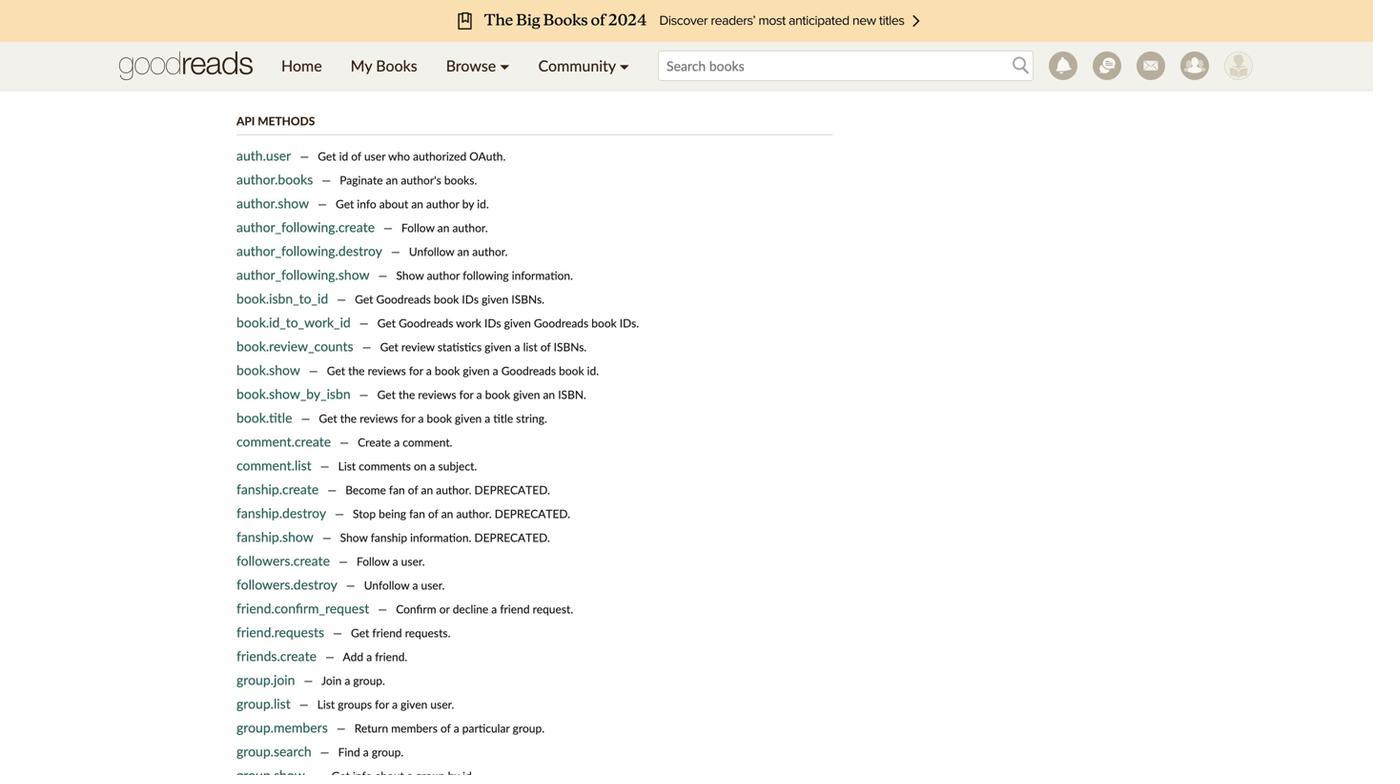 Task type: locate. For each thing, give the bounding box(es) containing it.
or
[[585, 72, 597, 88], [440, 602, 450, 616]]

goodreads api terms & conditions link
[[538, 38, 744, 54]]

ids up work
[[462, 292, 479, 306]]

▾ inside popup button
[[620, 56, 630, 75]]

paginate
[[340, 173, 383, 187]]

my group discussions image
[[1093, 52, 1122, 80]]

0 vertical spatial reviews
[[368, 364, 406, 378]]

information. right the fanship
[[410, 531, 472, 545]]

for up the return
[[375, 698, 389, 712]]

friend.confirm_request
[[237, 601, 369, 617]]

1 vertical spatial user.
[[421, 579, 445, 592]]

api up auth.user
[[237, 114, 255, 128]]

return
[[355, 722, 388, 736]]

▾
[[500, 56, 510, 75], [620, 56, 630, 75]]

authorized
[[413, 149, 467, 163]]

1 vertical spatial list
[[317, 698, 335, 712]]

get down author_following.show link
[[355, 292, 373, 306]]

a up our
[[505, 0, 512, 2]]

unfollow
[[409, 245, 455, 259], [364, 579, 410, 592]]

friend up friend.
[[372, 626, 402, 640]]

get down book.show_by_isbn on the left
[[319, 412, 337, 425]]

1 vertical spatial author
[[427, 269, 460, 282]]

followers.create
[[237, 553, 330, 569]]

group.search
[[237, 744, 312, 760]]

examples
[[289, 55, 344, 71]]

▾ for community ▾
[[620, 56, 630, 75]]

show
[[396, 269, 424, 282], [340, 531, 368, 545]]

2 horizontal spatial .
[[744, 38, 747, 54]]

group.list
[[237, 696, 291, 712]]

— left add
[[326, 650, 335, 664]]

0 horizontal spatial information.
[[410, 531, 472, 545]]

book.show_by_isbn
[[237, 386, 351, 402]]

a right the create
[[394, 436, 400, 449]]

0 horizontal spatial isbns.
[[512, 292, 545, 306]]

2 vertical spatial user.
[[431, 698, 454, 712]]

0 vertical spatial author
[[426, 197, 459, 211]]

book.title link
[[237, 410, 292, 426]]

user. up confirm
[[421, 579, 445, 592]]

by
[[462, 197, 474, 211]]

1 horizontal spatial fan
[[409, 507, 425, 521]]

0 vertical spatial friend
[[500, 602, 530, 616]]

▾ down 'goodreads api terms & conditions' link
[[620, 56, 630, 75]]

1 horizontal spatial .
[[661, 72, 664, 88]]

user. up the members
[[431, 698, 454, 712]]

can
[[414, 21, 434, 37]]

to left use
[[413, 55, 426, 71]]

group. right particular
[[513, 722, 545, 736]]

reviews
[[368, 364, 406, 378], [418, 388, 457, 402], [360, 412, 398, 425]]

0 vertical spatial follow
[[402, 221, 435, 235]]

book up the title
[[485, 388, 511, 402]]

fan up being
[[389, 483, 405, 497]]

given
[[482, 292, 509, 306], [504, 316, 531, 330], [485, 340, 512, 354], [463, 364, 490, 378], [513, 388, 540, 402], [455, 412, 482, 425], [401, 698, 428, 712]]

1 vertical spatial follow
[[357, 555, 390, 569]]

1 horizontal spatial friend
[[500, 602, 530, 616]]

—
[[300, 149, 309, 163], [322, 173, 331, 187], [318, 197, 327, 211], [384, 221, 393, 235], [391, 245, 400, 259], [379, 269, 388, 282], [337, 292, 346, 306], [360, 316, 369, 330], [362, 340, 371, 354], [309, 364, 318, 378], [360, 388, 369, 402], [301, 412, 310, 425], [340, 436, 349, 449], [320, 459, 330, 473], [328, 483, 337, 497], [335, 507, 344, 521], [322, 531, 331, 545], [339, 555, 348, 569], [346, 579, 355, 592], [378, 602, 387, 616], [333, 626, 342, 640], [326, 650, 335, 664], [304, 674, 313, 688], [300, 698, 309, 712], [337, 722, 346, 736], [320, 746, 330, 759]]

review
[[402, 340, 435, 354]]

group. up groups
[[353, 674, 385, 688]]

of right the members
[[441, 722, 451, 736]]

find
[[338, 746, 360, 759]]

1 vertical spatial ids
[[485, 316, 501, 330]]

get up the create
[[377, 388, 396, 402]]

our
[[492, 3, 512, 20]]

2020,
[[723, 0, 758, 2]]

1 vertical spatial about
[[379, 197, 409, 211]]

0 vertical spatial about
[[347, 55, 381, 71]]

1 vertical spatial group.
[[513, 722, 545, 736]]

1 ▾ from the left
[[500, 56, 510, 75]]

information.
[[512, 269, 573, 282], [410, 531, 472, 545]]

visit
[[431, 72, 454, 88]]

0 horizontal spatial .
[[595, 21, 598, 37]]

and down using on the left top
[[339, 72, 361, 88]]

developer
[[481, 72, 541, 88]]

book.show_by_isbn link
[[237, 386, 351, 402]]

book.show link
[[237, 362, 300, 378]]

— down author_following.show
[[337, 292, 346, 306]]

1 vertical spatial or
[[440, 602, 450, 616]]

given up list
[[504, 316, 531, 330]]

2 vertical spatial deprecated.
[[475, 531, 550, 545]]

developer
[[515, 0, 573, 2], [382, 3, 440, 20], [554, 3, 612, 20]]

author
[[426, 197, 459, 211], [427, 269, 460, 282]]

of down on at the bottom left of the page
[[408, 483, 418, 497]]

for down review
[[409, 364, 423, 378]]

reviews up the comment.
[[418, 388, 457, 402]]

the inside most api methods require you to have for a developer key. as of december 8th 2020, goodreads no longer issues new developer keys for our public developer api and plans to retire the current version of these tools. you can find more information
[[749, 3, 768, 20]]

follow down 'author's'
[[402, 221, 435, 235]]

reviews down review
[[368, 364, 406, 378]]

8th
[[700, 0, 720, 2]]

0 horizontal spatial fan
[[389, 483, 405, 497]]

all
[[257, 38, 272, 54]]

about
[[347, 55, 381, 71], [379, 197, 409, 211]]

to right adhere
[[500, 38, 512, 54]]

api up longer at the top left of page
[[290, 0, 311, 2]]

1 horizontal spatial ▾
[[620, 56, 630, 75]]

given down statistics
[[463, 364, 490, 378]]

books
[[376, 56, 418, 75]]

0 horizontal spatial friend
[[372, 626, 402, 640]]

0 vertical spatial show
[[396, 269, 424, 282]]

author left by
[[426, 197, 459, 211]]

the
[[749, 3, 768, 20], [377, 38, 396, 54], [515, 38, 535, 54], [453, 55, 472, 71], [458, 72, 477, 88], [348, 364, 365, 378], [399, 388, 415, 402], [340, 412, 357, 425]]

questions
[[279, 72, 336, 88]]

isbns. up list
[[512, 292, 545, 306]]

fanship.show link
[[237, 529, 314, 545]]

0 horizontal spatial ids
[[462, 292, 479, 306]]

or right 'group'
[[585, 72, 597, 88]]

book.title
[[237, 410, 292, 426]]

isbns. right list
[[554, 340, 587, 354]]

information. right following
[[512, 269, 573, 282]]

the down 2020, at the top
[[749, 3, 768, 20]]

— left the create
[[340, 436, 349, 449]]

the right visit
[[458, 72, 477, 88]]

of
[[621, 0, 633, 2], [303, 21, 315, 37], [351, 149, 361, 163], [541, 340, 551, 354], [408, 483, 418, 497], [428, 507, 439, 521], [441, 722, 451, 736]]

group. down the return
[[372, 746, 404, 759]]

terms
[[629, 38, 664, 54]]

friend.confirm_request link
[[237, 601, 369, 617]]

issues
[[315, 3, 350, 20]]

▾ right api.
[[500, 56, 510, 75]]

oauth.
[[470, 149, 506, 163]]

an down who at the top left of the page
[[386, 173, 398, 187]]

stop
[[353, 507, 376, 521]]

api
[[290, 0, 311, 2], [615, 3, 636, 20], [399, 38, 420, 54], [605, 38, 626, 54], [237, 114, 255, 128]]

fanship.show
[[237, 529, 314, 545]]

— left stop
[[335, 507, 344, 521]]

1 vertical spatial fan
[[409, 507, 425, 521]]

goodreads inside most api methods require you to have for a developer key. as of december 8th 2020, goodreads no longer issues new developer keys for our public developer api and plans to retire the current version of these tools. you can find more information
[[761, 0, 825, 2]]

an down 'author's'
[[411, 197, 424, 211]]

1 vertical spatial information.
[[410, 531, 472, 545]]

&
[[667, 38, 677, 54]]

notifications image
[[1049, 52, 1078, 80]]

author.show link
[[237, 195, 309, 211]]

1 vertical spatial show
[[340, 531, 368, 545]]

1 horizontal spatial id.
[[587, 364, 599, 378]]

. down key.
[[595, 21, 598, 37]]

0 horizontal spatial ▾
[[500, 56, 510, 75]]

2 vertical spatial group.
[[372, 746, 404, 759]]

— left join
[[304, 674, 313, 688]]

▾ inside popup button
[[500, 56, 510, 75]]

join
[[322, 674, 342, 688]]

for up the comment.
[[401, 412, 415, 425]]

an down on at the bottom left of the page
[[421, 483, 433, 497]]

about inside auth.user —           get id of user who authorized oauth. author.books —           paginate an author's books. author.show —           get info about an author by id. author_following.create —           follow an author. author_following.destroy —           unfollow an author. author_following.show —           show author following information. book.isbn_to_id —           get goodreads book ids given isbns. book.id_to_work_id —           get goodreads work ids given goodreads book ids. book.review_counts —           get review statistics given a list of isbns. book.show —           get the reviews for a book given a goodreads book id. book.show_by_isbn —           get the reviews for a book given an isbn. book.title —           get the reviews for a book given a title string. comment.create —           create a comment. comment.list —           list comments on a subject. fanship.create —           become fan of an author. deprecated. fanship.destroy —           stop being fan of an author. deprecated. fanship.show —           show fanship information. deprecated. followers.create —           follow a user. followers.destroy —           unfollow a user. friend.confirm_request —           confirm or decline a friend request. friend.requests —           get friend requests. friends.create —           add a friend. group.join —           join a group. group.list —           list groups for a given user. group.members —           return members of a particular group. group.search —           find a group.
[[379, 197, 409, 211]]

or inside auth.user —           get id of user who authorized oauth. author.books —           paginate an author's books. author.show —           get info about an author by id. author_following.create —           follow an author. author_following.destroy —           unfollow an author. author_following.show —           show author following information. book.isbn_to_id —           get goodreads book ids given isbns. book.id_to_work_id —           get goodreads work ids given goodreads book ids. book.review_counts —           get review statistics given a list of isbns. book.show —           get the reviews for a book given a goodreads book id. book.show_by_isbn —           get the reviews for a book given an isbn. book.title —           get the reviews for a book given a title string. comment.create —           create a comment. comment.list —           list comments on a subject. fanship.create —           become fan of an author. deprecated. fanship.destroy —           stop being fan of an author. deprecated. fanship.show —           show fanship information. deprecated. followers.create —           follow a user. followers.destroy —           unfollow a user. friend.confirm_request —           confirm or decline a friend request. friend.requests —           get friend requests. friends.create —           add a friend. group.join —           join a group. group.list —           list groups for a given user. group.members —           return members of a particular group. group.search —           find a group.
[[440, 602, 450, 616]]

developer up the public
[[515, 0, 573, 2]]

author_following.create
[[237, 219, 375, 235]]

an down subject.
[[441, 507, 454, 521]]

— up the create
[[360, 388, 369, 402]]

how to use the api. link
[[385, 55, 499, 71]]

here link
[[569, 21, 595, 37]]

2 ▾ from the left
[[620, 56, 630, 75]]

menu
[[267, 42, 644, 90]]

get
[[318, 149, 336, 163], [336, 197, 354, 211], [355, 292, 373, 306], [378, 316, 396, 330], [380, 340, 399, 354], [327, 364, 345, 378], [377, 388, 396, 402], [319, 412, 337, 425], [351, 626, 370, 640]]

1 vertical spatial deprecated.
[[495, 507, 571, 521]]

id.
[[477, 197, 489, 211], [587, 364, 599, 378]]

1 horizontal spatial or
[[585, 72, 597, 88]]

and inside all developers using the api must adhere to the goodreads api terms & conditions . read examples about how to use the api. for questions and discussion, visit the developer group or contact us .
[[339, 72, 361, 88]]

fanship.create
[[237, 481, 319, 498]]

— left "find"
[[320, 746, 330, 759]]

comment.list link
[[237, 457, 312, 474]]

author's
[[401, 173, 441, 187]]

conditions
[[680, 38, 744, 54]]

friend left the request. on the left bottom of page
[[500, 602, 530, 616]]

new
[[354, 3, 378, 20]]

to down 8th
[[698, 3, 710, 20]]

1 vertical spatial id.
[[587, 364, 599, 378]]

1 vertical spatial isbns.
[[554, 340, 587, 354]]

on
[[414, 459, 427, 473]]

more
[[464, 21, 494, 37]]

a right decline
[[492, 602, 497, 616]]

show down stop
[[340, 531, 368, 545]]

1 vertical spatial and
[[339, 72, 361, 88]]

a inside most api methods require you to have for a developer key. as of december 8th 2020, goodreads no longer issues new developer keys for our public developer api and plans to retire the current version of these tools. you can find more information
[[505, 0, 512, 2]]

0 horizontal spatial or
[[440, 602, 450, 616]]

a down statistics
[[477, 388, 482, 402]]

author.books
[[237, 171, 313, 187]]

current
[[771, 3, 814, 20]]

0 vertical spatial isbns.
[[512, 292, 545, 306]]

fanship.destroy link
[[237, 505, 326, 521]]

0 vertical spatial fan
[[389, 483, 405, 497]]

here .
[[569, 21, 598, 37]]

friend.
[[375, 650, 408, 664]]

1 horizontal spatial information.
[[512, 269, 573, 282]]

comment.create
[[237, 434, 331, 450]]

author_following.destroy link
[[237, 243, 382, 259]]

0 vertical spatial id.
[[477, 197, 489, 211]]

follow down the fanship
[[357, 555, 390, 569]]

.
[[595, 21, 598, 37], [744, 38, 747, 54], [661, 72, 664, 88]]

1 horizontal spatial ids
[[485, 316, 501, 330]]

being
[[379, 507, 406, 521]]

add
[[343, 650, 364, 664]]

get left review
[[380, 340, 399, 354]]

0 vertical spatial list
[[338, 459, 356, 473]]

0 horizontal spatial id.
[[477, 197, 489, 211]]

a left particular
[[454, 722, 460, 736]]

unfollow down 'author's'
[[409, 245, 455, 259]]

0 horizontal spatial list
[[317, 698, 335, 712]]

0 vertical spatial .
[[595, 21, 598, 37]]

community
[[539, 56, 616, 75]]

0 vertical spatial and
[[639, 3, 661, 20]]

an
[[386, 173, 398, 187], [411, 197, 424, 211], [438, 221, 450, 235], [458, 245, 470, 259], [543, 388, 555, 402], [421, 483, 433, 497], [441, 507, 454, 521]]

— right author_following.destroy link
[[391, 245, 400, 259]]

0 vertical spatial or
[[585, 72, 597, 88]]

book.isbn_to_id link
[[237, 291, 328, 307]]

following
[[463, 269, 509, 282]]

0 horizontal spatial and
[[339, 72, 361, 88]]

follow
[[402, 221, 435, 235], [357, 555, 390, 569]]

list down join
[[317, 698, 335, 712]]

user.
[[401, 555, 425, 569], [421, 579, 445, 592], [431, 698, 454, 712]]

user. down the fanship
[[401, 555, 425, 569]]

list
[[338, 459, 356, 473], [317, 698, 335, 712]]

1 horizontal spatial follow
[[402, 221, 435, 235]]

given up string.
[[513, 388, 540, 402]]

1 horizontal spatial and
[[639, 3, 661, 20]]

— down book.show_by_isbn on the left
[[301, 412, 310, 425]]

author.
[[453, 221, 488, 235], [473, 245, 508, 259], [436, 483, 472, 497], [456, 507, 492, 521]]



Task type: vqa. For each thing, say whether or not it's contained in the screenshot.


Task type: describe. For each thing, give the bounding box(es) containing it.
friends.create
[[237, 648, 317, 664]]

0 vertical spatial information.
[[512, 269, 573, 282]]

1 vertical spatial reviews
[[418, 388, 457, 402]]

— down comment.create link
[[320, 459, 330, 473]]

read
[[257, 55, 286, 71]]

of right being
[[428, 507, 439, 521]]

an down the books.
[[438, 221, 450, 235]]

a right join
[[345, 674, 350, 688]]

book up isbn.
[[559, 364, 584, 378]]

book down statistics
[[435, 364, 460, 378]]

— up author_following.create link
[[318, 197, 327, 211]]

who
[[388, 149, 410, 163]]

Search for books to add to your shelves search field
[[658, 51, 1034, 81]]

— right followers.create
[[339, 555, 348, 569]]

discussion,
[[364, 72, 428, 88]]

longer
[[275, 3, 312, 20]]

no
[[257, 3, 272, 20]]

create
[[358, 436, 391, 449]]

friend requests image
[[1181, 52, 1210, 80]]

get up add
[[351, 626, 370, 640]]

john smith image
[[1225, 52, 1254, 80]]

0 horizontal spatial show
[[340, 531, 368, 545]]

list
[[523, 340, 538, 354]]

browse ▾ button
[[432, 42, 524, 90]]

a up confirm
[[413, 579, 418, 592]]

subject.
[[438, 459, 477, 473]]

the down adhere
[[453, 55, 472, 71]]

community ▾ button
[[524, 42, 644, 90]]

book up the comment.
[[427, 412, 452, 425]]

followers.destroy
[[237, 577, 338, 593]]

given up the members
[[401, 698, 428, 712]]

version
[[257, 21, 299, 37]]

author_following.destroy
[[237, 243, 382, 259]]

2 vertical spatial reviews
[[360, 412, 398, 425]]

— left become
[[328, 483, 337, 497]]

id
[[339, 149, 348, 163]]

for down statistics
[[460, 388, 474, 402]]

1 horizontal spatial show
[[396, 269, 424, 282]]

Search books text field
[[658, 51, 1034, 81]]

or inside all developers using the api must adhere to the goodreads api terms & conditions . read examples about how to use the api. for questions and discussion, visit the developer group or contact us .
[[585, 72, 597, 88]]

members
[[391, 722, 438, 736]]

menu containing home
[[267, 42, 644, 90]]

group.join
[[237, 672, 295, 688]]

— left "paginate"
[[322, 173, 331, 187]]

the down information
[[515, 38, 535, 54]]

a left list
[[515, 340, 520, 354]]

author.show
[[237, 195, 309, 211]]

1 horizontal spatial list
[[338, 459, 356, 473]]

info
[[357, 197, 377, 211]]

the up my books
[[377, 38, 396, 54]]

— up book.show_by_isbn on the left
[[309, 364, 318, 378]]

a up the title
[[493, 364, 499, 378]]

1 vertical spatial .
[[744, 38, 747, 54]]

you
[[388, 21, 410, 37]]

an left isbn.
[[543, 388, 555, 402]]

1 horizontal spatial isbns.
[[554, 340, 587, 354]]

developer down key.
[[554, 3, 612, 20]]

1 vertical spatial friend
[[372, 626, 402, 640]]

book.id_to_work_id
[[237, 314, 351, 331]]

— up the friend.confirm_request link
[[346, 579, 355, 592]]

given down following
[[482, 292, 509, 306]]

— down author_following.destroy link
[[379, 269, 388, 282]]

a right "find"
[[363, 746, 369, 759]]

public
[[515, 3, 551, 20]]

a left the title
[[485, 412, 491, 425]]

a down the fanship
[[393, 555, 398, 569]]

browse ▾
[[446, 56, 510, 75]]

followers.create link
[[237, 553, 330, 569]]

get left id
[[318, 149, 336, 163]]

given left the title
[[455, 412, 482, 425]]

group.list link
[[237, 696, 291, 712]]

— up "find"
[[337, 722, 346, 736]]

get left work
[[378, 316, 396, 330]]

get left info
[[336, 197, 354, 211]]

book left ids.
[[592, 316, 617, 330]]

— down who at the top left of the page
[[384, 221, 393, 235]]

home
[[281, 56, 322, 75]]

statistics
[[438, 340, 482, 354]]

must
[[424, 38, 453, 54]]

0 vertical spatial deprecated.
[[475, 483, 550, 497]]

given left list
[[485, 340, 512, 354]]

book.review_counts link
[[237, 338, 354, 354]]

the down book.review_counts
[[348, 364, 365, 378]]

use
[[429, 55, 449, 71]]

confirm
[[396, 602, 437, 616]]

0 vertical spatial unfollow
[[409, 245, 455, 259]]

book up work
[[434, 292, 459, 306]]

group.search link
[[237, 744, 312, 760]]

have
[[454, 0, 482, 2]]

api methods
[[237, 114, 315, 128]]

a down review
[[426, 364, 432, 378]]

all developers using the api must adhere to the goodreads api terms & conditions . read examples about how to use the api. for questions and discussion, visit the developer group or contact us .
[[257, 38, 747, 88]]

for down have
[[472, 3, 489, 20]]

you
[[413, 0, 435, 2]]

for up our
[[485, 0, 502, 2]]

a up the comment.
[[418, 412, 424, 425]]

these
[[318, 21, 350, 37]]

0 vertical spatial ids
[[462, 292, 479, 306]]

of right as
[[621, 0, 633, 2]]

plans
[[664, 3, 695, 20]]

— up followers.create
[[322, 531, 331, 545]]

user
[[364, 149, 386, 163]]

request.
[[533, 602, 574, 616]]

inbox image
[[1137, 52, 1166, 80]]

ids.
[[620, 316, 639, 330]]

to up 'keys'
[[438, 0, 451, 2]]

book.id_to_work_id link
[[237, 314, 351, 331]]

and inside most api methods require you to have for a developer key. as of december 8th 2020, goodreads no longer issues new developer keys for our public developer api and plans to retire the current version of these tools. you can find more information
[[639, 3, 661, 20]]

become
[[346, 483, 386, 497]]

fanship
[[371, 531, 407, 545]]

2 vertical spatial .
[[661, 72, 664, 88]]

api down you
[[399, 38, 420, 54]]

api left terms
[[605, 38, 626, 54]]

— left review
[[362, 340, 371, 354]]

auth.user link
[[237, 147, 291, 164]]

methods
[[314, 0, 365, 2]]

1 author from the top
[[426, 197, 459, 211]]

comment.create link
[[237, 434, 331, 450]]

0 vertical spatial user.
[[401, 555, 425, 569]]

0 vertical spatial group.
[[353, 674, 385, 688]]

— down friend.confirm_request
[[333, 626, 342, 640]]

1 vertical spatial unfollow
[[364, 579, 410, 592]]

how
[[385, 55, 410, 71]]

title
[[494, 412, 513, 425]]

— left confirm
[[378, 602, 387, 616]]

work
[[456, 316, 482, 330]]

book.show
[[237, 362, 300, 378]]

group.join link
[[237, 672, 295, 688]]

book.review_counts
[[237, 338, 354, 354]]

author.books link
[[237, 171, 313, 187]]

auth.user
[[237, 147, 291, 164]]

0 horizontal spatial follow
[[357, 555, 390, 569]]

an up following
[[458, 245, 470, 259]]

get down book.review_counts link
[[327, 364, 345, 378]]

keys
[[443, 3, 469, 20]]

friend.requests
[[237, 624, 324, 641]]

developer group link
[[481, 72, 581, 88]]

2 author from the top
[[427, 269, 460, 282]]

browse
[[446, 56, 496, 75]]

api down as
[[615, 3, 636, 20]]

followers.destroy link
[[237, 577, 338, 593]]

fanship.destroy
[[237, 505, 326, 521]]

key.
[[577, 0, 600, 2]]

of up developers
[[303, 21, 315, 37]]

▾ for browse ▾
[[500, 56, 510, 75]]

author_following.show link
[[237, 267, 370, 283]]

goodreads inside all developers using the api must adhere to the goodreads api terms & conditions . read examples about how to use the api. for questions and discussion, visit the developer group or contact us .
[[538, 38, 602, 54]]

a right add
[[367, 650, 372, 664]]

a right on at the bottom left of the page
[[430, 459, 436, 473]]

home link
[[267, 42, 336, 90]]

isbn.
[[558, 388, 587, 402]]

information
[[497, 21, 566, 37]]

developer down you
[[382, 3, 440, 20]]

auth.user —           get id of user who authorized oauth. author.books —           paginate an author's books. author.show —           get info about an author by id. author_following.create —           follow an author. author_following.destroy —           unfollow an author. author_following.show —           show author following information. book.isbn_to_id —           get goodreads book ids given isbns. book.id_to_work_id —           get goodreads work ids given goodreads book ids. book.review_counts —           get review statistics given a list of isbns. book.show —           get the reviews for a book given a goodreads book id. book.show_by_isbn —           get the reviews for a book given an isbn. book.title —           get the reviews for a book given a title string. comment.create —           create a comment. comment.list —           list comments on a subject. fanship.create —           become fan of an author. deprecated. fanship.destroy —           stop being fan of an author. deprecated. fanship.show —           show fanship information. deprecated. followers.create —           follow a user. followers.destroy —           unfollow a user. friend.confirm_request —           confirm or decline a friend request. friend.requests —           get friend requests. friends.create —           add a friend. group.join —           join a group. group.list —           list groups for a given user. group.members —           return members of a particular group. group.search —           find a group.
[[237, 147, 639, 760]]

a up the members
[[392, 698, 398, 712]]

my books
[[351, 56, 418, 75]]

contact
[[600, 72, 644, 88]]

— up author.books link
[[300, 149, 309, 163]]

about inside all developers using the api must adhere to the goodreads api terms & conditions . read examples about how to use the api. for questions and discussion, visit the developer group or contact us .
[[347, 55, 381, 71]]

author_following.create link
[[237, 219, 375, 235]]

of right list
[[541, 340, 551, 354]]

— up group.members 'link'
[[300, 698, 309, 712]]

string.
[[516, 412, 547, 425]]

— right book.id_to_work_id
[[360, 316, 369, 330]]

of right id
[[351, 149, 361, 163]]

most
[[257, 0, 287, 2]]

contact us link
[[600, 72, 661, 88]]

the down book.show_by_isbn on the left
[[340, 412, 357, 425]]

require
[[369, 0, 410, 2]]

group.members link
[[237, 720, 328, 736]]



